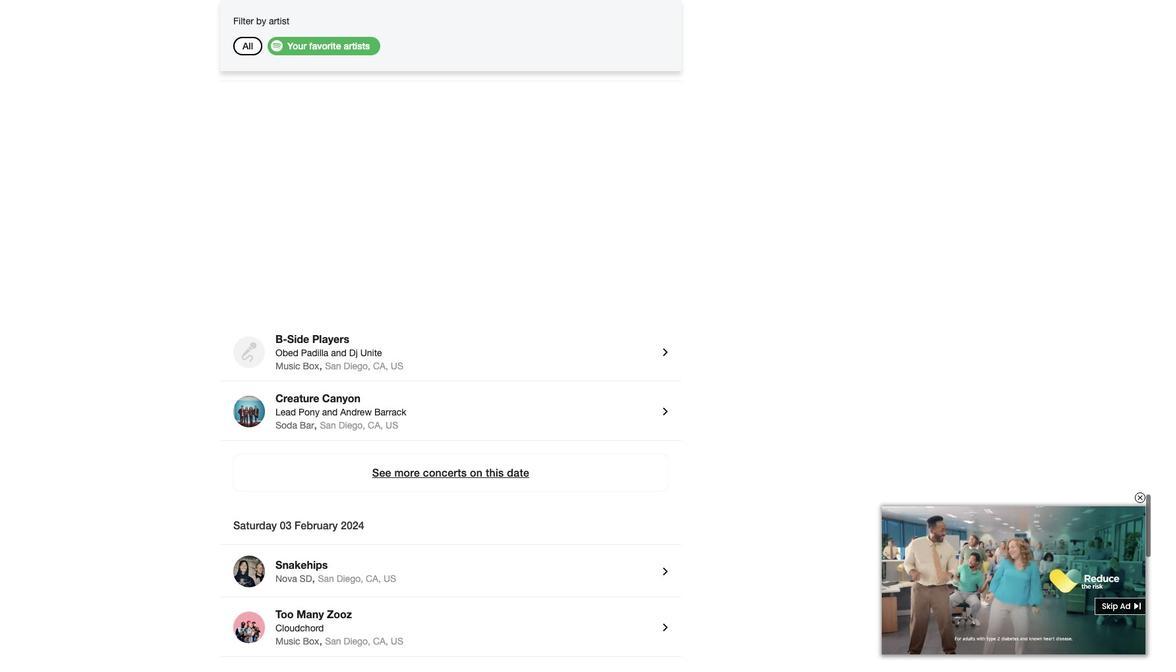 Task type: vqa. For each thing, say whether or not it's contained in the screenshot.


Task type: locate. For each thing, give the bounding box(es) containing it.
too many zooz cloudchord music box , san diego, ca, us
[[276, 604, 404, 643]]

kevin
[[276, 38, 304, 50]]

snakehips live image
[[233, 552, 265, 583]]

03
[[280, 515, 292, 527]]

, inside kevin hart the magnolia , el cajon, ca, us
[[331, 51, 334, 63]]

san right the bar
[[320, 416, 336, 427]]

magnolia
[[294, 53, 331, 63]]

music box link down "obed"
[[276, 357, 319, 367]]

on
[[470, 462, 483, 475]]

snakehips nova sd , san diego, ca, us
[[276, 554, 396, 580]]

and
[[331, 343, 347, 354], [322, 403, 338, 413]]

0 vertical spatial and
[[331, 343, 347, 354]]

1 music from the top
[[276, 357, 300, 367]]

us inside too many zooz cloudchord music box , san diego, ca, us
[[391, 632, 404, 643]]

saturday 03 february 2024
[[233, 515, 364, 527]]

, down padilla
[[319, 355, 322, 367]]

music box link
[[276, 357, 319, 367], [276, 632, 319, 643]]

kevin hart the magnolia , el cajon, ca, us
[[276, 38, 407, 63]]

,
[[331, 51, 334, 63], [319, 355, 322, 367], [314, 415, 317, 427], [312, 568, 315, 580], [319, 631, 322, 643]]

andrew
[[340, 403, 372, 413]]

and left dj
[[331, 343, 347, 354]]

music down cloudchord
[[276, 632, 300, 643]]

artist
[[269, 16, 289, 26]]

, down cloudchord
[[319, 631, 322, 643]]

your favorite artists
[[288, 40, 370, 51]]

, down the snakehips
[[312, 568, 315, 580]]

1 vertical spatial music
[[276, 632, 300, 643]]

soda
[[276, 416, 297, 427]]

see more concerts on this date link
[[233, 450, 669, 487]]

padilla
[[301, 343, 329, 354]]

pony
[[299, 403, 320, 413]]

music down "obed"
[[276, 357, 300, 367]]

the
[[276, 53, 291, 63]]

san
[[325, 357, 341, 367], [320, 416, 336, 427], [318, 570, 334, 580], [325, 632, 341, 643]]

, inside too many zooz cloudchord music box , san diego, ca, us
[[319, 631, 322, 643]]

san down the zooz
[[325, 632, 341, 643]]

diego, inside 'b-side players obed padilla and dj unite music box , san diego, ca, us'
[[344, 357, 371, 367]]

diego,
[[344, 357, 371, 367], [339, 416, 365, 427], [337, 570, 363, 580], [344, 632, 371, 643]]

san inside 'b-side players obed padilla and dj unite music box , san diego, ca, us'
[[325, 357, 341, 367]]

diego, down andrew
[[339, 416, 365, 427]]

ca,
[[377, 53, 392, 63], [373, 357, 388, 367], [368, 416, 383, 427], [366, 570, 381, 580], [373, 632, 388, 643]]

favorite
[[309, 40, 341, 51]]

us inside 'b-side players obed padilla and dj unite music box , san diego, ca, us'
[[391, 357, 404, 367]]

diego, down the zooz
[[344, 632, 371, 643]]

2 box from the top
[[303, 632, 319, 643]]

players
[[312, 328, 349, 341]]

0 vertical spatial music
[[276, 357, 300, 367]]

1 vertical spatial box
[[303, 632, 319, 643]]

soda bar link
[[276, 416, 314, 427]]

box inside too many zooz cloudchord music box , san diego, ca, us
[[303, 632, 319, 643]]

san down padilla
[[325, 357, 341, 367]]

music box link for side
[[276, 357, 319, 367]]

and down canyon
[[322, 403, 338, 413]]

music inside 'b-side players obed padilla and dj unite music box , san diego, ca, us'
[[276, 357, 300, 367]]

too
[[276, 604, 294, 616]]

0 vertical spatial box
[[303, 357, 319, 367]]

music box link for many
[[276, 632, 319, 643]]

box down padilla
[[303, 357, 319, 367]]

your
[[288, 40, 307, 51]]

, left the 'el'
[[331, 51, 334, 63]]

us
[[394, 53, 407, 63], [391, 357, 404, 367], [386, 416, 398, 427], [384, 570, 396, 580], [391, 632, 404, 643]]

sd
[[300, 570, 312, 580]]

creature canyon lead pony and andrew barrack soda bar , san diego, ca, us
[[276, 388, 407, 427]]

skip ad
[[1102, 601, 1131, 612]]

1 vertical spatial music box link
[[276, 632, 319, 643]]

box
[[303, 357, 319, 367], [303, 632, 319, 643]]

snakehips
[[276, 554, 328, 567]]

bar
[[300, 416, 314, 427]]

san right 'sd'
[[318, 570, 334, 580]]

ca, inside 'b-side players obed padilla and dj unite music box , san diego, ca, us'
[[373, 357, 388, 367]]

2 music from the top
[[276, 632, 300, 643]]

filter
[[233, 16, 254, 26]]

the magnolia link
[[276, 53, 331, 63]]

nova sd link
[[276, 570, 312, 580]]

diego, down dj
[[344, 357, 371, 367]]

artists
[[344, 40, 370, 51]]

zooz
[[327, 604, 352, 616]]

filter by artist
[[233, 16, 289, 26]]

lead
[[276, 403, 296, 413]]

see more concerts on this date
[[372, 462, 530, 475]]

unite
[[360, 343, 382, 354]]

2 music box link from the top
[[276, 632, 319, 643]]

b-side players live image
[[233, 332, 265, 364]]

1 music box link from the top
[[276, 357, 319, 367]]

box down cloudchord
[[303, 632, 319, 643]]

diego, up the zooz
[[337, 570, 363, 580]]

2024
[[341, 515, 364, 527]]

0 vertical spatial music box link
[[276, 357, 319, 367]]

1 vertical spatial and
[[322, 403, 338, 413]]

dj
[[349, 343, 358, 354]]

music box link down cloudchord
[[276, 632, 319, 643]]

, down pony
[[314, 415, 317, 427]]

box inside 'b-side players obed padilla and dj unite music box , san diego, ca, us'
[[303, 357, 319, 367]]

us inside "creature canyon lead pony and andrew barrack soda bar , san diego, ca, us"
[[386, 416, 398, 427]]

1 box from the top
[[303, 357, 319, 367]]

hart
[[307, 38, 328, 50]]

obed
[[276, 343, 299, 354]]

music
[[276, 357, 300, 367], [276, 632, 300, 643]]



Task type: describe. For each thing, give the bounding box(es) containing it.
cloudchord
[[276, 619, 324, 630]]

date
[[507, 462, 530, 475]]

, inside snakehips nova sd , san diego, ca, us
[[312, 568, 315, 580]]

by
[[256, 16, 266, 26]]

side
[[287, 328, 309, 341]]

snakehips link
[[276, 554, 653, 569]]

your favorite artists button
[[268, 37, 381, 55]]

too many zooz live image
[[233, 608, 265, 640]]

us inside snakehips nova sd , san diego, ca, us
[[384, 570, 396, 580]]

diego, inside too many zooz cloudchord music box , san diego, ca, us
[[344, 632, 371, 643]]

ca, inside "creature canyon lead pony and andrew barrack soda bar , san diego, ca, us"
[[368, 416, 383, 427]]

b-
[[276, 328, 287, 341]]

canyon
[[322, 388, 361, 400]]

san inside too many zooz cloudchord music box , san diego, ca, us
[[325, 632, 341, 643]]

san inside "creature canyon lead pony and andrew barrack soda bar , san diego, ca, us"
[[320, 416, 336, 427]]

music inside too many zooz cloudchord music box , san diego, ca, us
[[276, 632, 300, 643]]

kevin hart live image
[[233, 35, 265, 67]]

b-side players obed padilla and dj unite music box , san diego, ca, us
[[276, 328, 404, 367]]

us inside kevin hart the magnolia , el cajon, ca, us
[[394, 53, 407, 63]]

february
[[295, 515, 338, 527]]

many
[[297, 604, 324, 616]]

nova
[[276, 570, 297, 580]]

skip
[[1102, 601, 1118, 612]]

more
[[395, 462, 420, 475]]

kevin hart link
[[276, 38, 653, 52]]

barrack
[[374, 403, 407, 413]]

creature
[[276, 388, 319, 400]]

el
[[337, 53, 345, 63]]

cajon,
[[347, 53, 374, 63]]

ad
[[1120, 601, 1131, 612]]

see
[[372, 462, 391, 475]]

concerts
[[423, 462, 467, 475]]

ca, inside kevin hart the magnolia , el cajon, ca, us
[[377, 53, 392, 63]]

creature canyon live image
[[233, 392, 265, 423]]

ca, inside snakehips nova sd , san diego, ca, us
[[366, 570, 381, 580]]

all link
[[243, 40, 253, 51]]

, inside "creature canyon lead pony and andrew barrack soda bar , san diego, ca, us"
[[314, 415, 317, 427]]

diego, inside snakehips nova sd , san diego, ca, us
[[337, 570, 363, 580]]

all
[[243, 40, 253, 51]]

san inside snakehips nova sd , san diego, ca, us
[[318, 570, 334, 580]]

and inside "creature canyon lead pony and andrew barrack soda bar , san diego, ca, us"
[[322, 403, 338, 413]]

diego, inside "creature canyon lead pony and andrew barrack soda bar , san diego, ca, us"
[[339, 416, 365, 427]]

, inside 'b-side players obed padilla and dj unite music box , san diego, ca, us'
[[319, 355, 322, 367]]

this
[[486, 462, 504, 475]]

and inside 'b-side players obed padilla and dj unite music box , san diego, ca, us'
[[331, 343, 347, 354]]

saturday
[[233, 515, 277, 527]]

ca, inside too many zooz cloudchord music box , san diego, ca, us
[[373, 632, 388, 643]]



